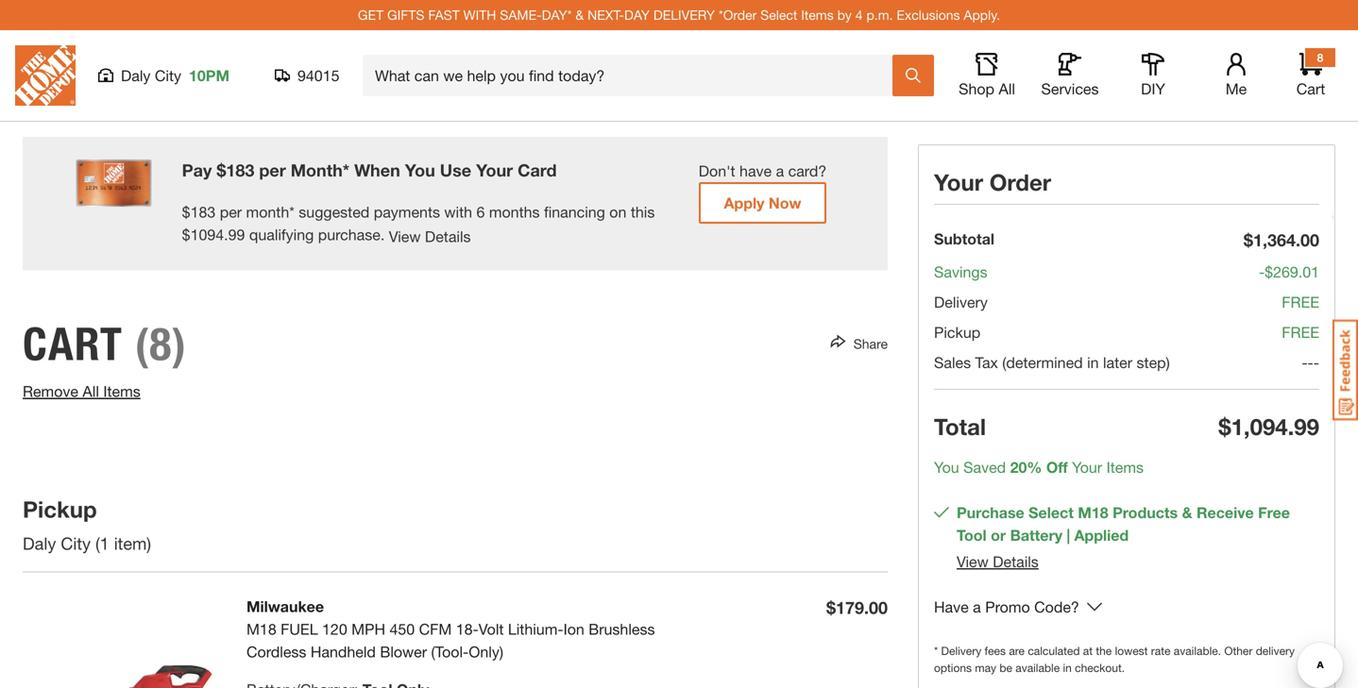 Task type: vqa. For each thing, say whether or not it's contained in the screenshot.
All
yes



Task type: locate. For each thing, give the bounding box(es) containing it.
promo
[[986, 598, 1030, 616]]

1 horizontal spatial select
[[1029, 504, 1074, 522]]

city left '('
[[61, 534, 91, 554]]

1 horizontal spatial items
[[801, 7, 834, 23]]

milwaukee m18 fuel 120 mph 450 cfm 18-volt lithium-ion brushless cordless handheld blower (tool-only)
[[247, 598, 655, 661]]

free
[[1282, 293, 1320, 311], [1282, 324, 1320, 342]]

remove all items link
[[23, 382, 141, 400]]

1 vertical spatial pickup
[[23, 496, 97, 523]]

& right day*
[[576, 7, 584, 23]]

apply now button
[[699, 182, 827, 224]]

daly city ( 1 item )
[[23, 534, 156, 554]]

ion
[[564, 621, 585, 639]]

cart
[[23, 317, 123, 372]]

2 vertical spatial $
[[182, 226, 190, 244]]

view details button down "payments"
[[389, 225, 471, 248]]

same-
[[500, 7, 542, 23]]

view down tool
[[957, 553, 989, 571]]

details inside 1094.99 qualifying purchase. view details
[[425, 228, 471, 246]]

0 horizontal spatial details
[[425, 228, 471, 246]]

in left later
[[1087, 354, 1099, 372]]

1 vertical spatial view details button
[[957, 553, 1039, 571]]

1 horizontal spatial m18
[[1078, 504, 1109, 522]]

183 right pay
[[226, 160, 254, 180]]

0 horizontal spatial per
[[220, 203, 242, 221]]

0 vertical spatial view
[[389, 228, 421, 246]]

0 horizontal spatial daly
[[23, 534, 56, 554]]

checkout.
[[1075, 662, 1125, 675]]

this
[[631, 203, 655, 221]]

all right shop
[[999, 80, 1016, 98]]

0 horizontal spatial select
[[761, 7, 798, 23]]

free down $269.01
[[1282, 293, 1320, 311]]

sales
[[934, 354, 971, 372]]

the
[[1096, 645, 1112, 658]]

1 vertical spatial $
[[182, 203, 190, 221]]

183
[[226, 160, 254, 180], [190, 203, 216, 221]]

in inside * delivery fees are calculated at the lowest rate available. other delivery options may be available in checkout.
[[1063, 662, 1072, 675]]

share link
[[846, 336, 888, 352]]

fees
[[985, 645, 1006, 658]]

have
[[934, 598, 969, 616]]

m18 up cordless
[[247, 621, 277, 639]]

|
[[1067, 527, 1070, 545]]

0 vertical spatial 183
[[226, 160, 254, 180]]

1 vertical spatial in
[[1063, 662, 1072, 675]]

1 horizontal spatial &
[[1182, 504, 1193, 522]]

& left receive
[[1182, 504, 1193, 522]]

0 vertical spatial city
[[155, 67, 181, 85]]

1 vertical spatial delivery
[[941, 645, 982, 658]]

What can we help you find today? search field
[[375, 56, 892, 95]]

1 vertical spatial &
[[1182, 504, 1193, 522]]

m18 inside purchase select m18 products & receive free tool or battery
[[1078, 504, 1109, 522]]

1 horizontal spatial 183
[[226, 160, 254, 180]]

details down with
[[425, 228, 471, 246]]

all inside button
[[999, 80, 1016, 98]]

your right use
[[476, 160, 513, 180]]

0 vertical spatial daly
[[121, 67, 151, 85]]

fast
[[428, 7, 460, 23]]

*
[[934, 645, 938, 658]]

select right '*order'
[[761, 7, 798, 23]]

step)
[[1137, 354, 1170, 372]]

1 horizontal spatial view
[[957, 553, 989, 571]]

day
[[624, 7, 650, 23]]

delivery down savings
[[934, 293, 988, 311]]

get gifts fast with same-day* & next-day delivery *order select items by 4 p.m. exclusions apply.
[[358, 7, 1001, 23]]

1 horizontal spatial pickup
[[934, 324, 981, 342]]

available.
[[1174, 645, 1222, 658]]

daly for daly city 10pm
[[121, 67, 151, 85]]

free up ---
[[1282, 324, 1320, 342]]

1 vertical spatial select
[[1029, 504, 1074, 522]]

1 vertical spatial city
[[61, 534, 91, 554]]

view details button down "or"
[[957, 553, 1039, 571]]

cart
[[1297, 80, 1326, 98]]

the home depot logo image
[[15, 45, 76, 106]]

1 vertical spatial a
[[973, 598, 981, 616]]

0 vertical spatial in
[[1087, 354, 1099, 372]]

1 vertical spatial m18
[[247, 621, 277, 639]]

1 horizontal spatial daly
[[121, 67, 151, 85]]

have a promo code? link
[[934, 596, 1080, 620]]

183 up the 1094.99
[[190, 203, 216, 221]]

0 vertical spatial view details button
[[389, 225, 471, 248]]

a
[[776, 162, 784, 180], [973, 598, 981, 616]]

1 vertical spatial details
[[993, 553, 1039, 571]]

items left by
[[801, 7, 834, 23]]

daly left '10pm'
[[121, 67, 151, 85]]

$1,094.99
[[1219, 413, 1320, 440]]

rate
[[1151, 645, 1171, 658]]

1 vertical spatial daly
[[23, 534, 56, 554]]

0 horizontal spatial pickup
[[23, 496, 97, 523]]

apply
[[724, 194, 765, 212]]

1 vertical spatial all
[[83, 382, 99, 400]]

$ down pay
[[182, 226, 190, 244]]

your up subtotal
[[934, 169, 983, 196]]

*order
[[719, 7, 757, 23]]

per up month*
[[259, 160, 286, 180]]

me button
[[1206, 53, 1267, 98]]

1 vertical spatial you
[[934, 459, 960, 477]]

0 horizontal spatial view details button
[[389, 225, 471, 248]]

$ up the 1094.99
[[182, 203, 190, 221]]

0 horizontal spatial 183
[[190, 203, 216, 221]]

delivery
[[934, 293, 988, 311], [941, 645, 982, 658]]

all for shop
[[999, 80, 1016, 98]]

next-
[[588, 7, 624, 23]]

0 horizontal spatial in
[[1063, 662, 1072, 675]]

0 vertical spatial details
[[425, 228, 471, 246]]

0 vertical spatial all
[[999, 80, 1016, 98]]

1 vertical spatial 183
[[190, 203, 216, 221]]

may
[[975, 662, 997, 675]]

items
[[801, 7, 834, 23], [103, 382, 141, 400]]

feedback link image
[[1333, 319, 1358, 421]]

select up battery
[[1029, 504, 1074, 522]]

1 horizontal spatial a
[[973, 598, 981, 616]]

delivery up options
[[941, 645, 982, 658]]

0 vertical spatial $
[[217, 160, 226, 180]]

0 horizontal spatial a
[[776, 162, 784, 180]]

-
[[1259, 263, 1265, 281], [1302, 354, 1308, 372], [1308, 354, 1314, 372], [1314, 354, 1320, 372]]

)
[[147, 534, 151, 554]]

94015
[[298, 67, 340, 85]]

delivery
[[1256, 645, 1295, 658]]

city
[[155, 67, 181, 85], [61, 534, 91, 554]]

your
[[476, 160, 513, 180], [934, 169, 983, 196], [1072, 459, 1103, 477]]

$ right pay
[[217, 160, 226, 180]]

options
[[934, 662, 972, 675]]

0 vertical spatial items
[[801, 7, 834, 23]]

1 horizontal spatial all
[[999, 80, 1016, 98]]

8
[[1318, 51, 1324, 64]]

daly left '('
[[23, 534, 56, 554]]

0 vertical spatial per
[[259, 160, 286, 180]]

savings
[[934, 263, 988, 281]]

1 horizontal spatial you
[[934, 459, 960, 477]]

handheld
[[311, 643, 376, 661]]

per
[[259, 160, 286, 180], [220, 203, 242, 221]]

(tool-
[[431, 643, 469, 661]]

all right remove
[[83, 382, 99, 400]]

view details button
[[389, 225, 471, 248], [957, 553, 1039, 571]]

use
[[440, 160, 472, 180]]

with
[[444, 203, 472, 221]]

20%
[[1010, 459, 1042, 477]]

1 horizontal spatial city
[[155, 67, 181, 85]]

view down "payments"
[[389, 228, 421, 246]]

at
[[1083, 645, 1093, 658]]

0 vertical spatial you
[[405, 160, 435, 180]]

select inside purchase select m18 products & receive free tool or battery
[[1029, 504, 1074, 522]]

0 horizontal spatial all
[[83, 382, 99, 400]]

items down cart (8)
[[103, 382, 141, 400]]

pickup up the daly city ( 1 item )
[[23, 496, 97, 523]]

1 vertical spatial view
[[957, 553, 989, 571]]

120
[[322, 621, 347, 639]]

0 horizontal spatial &
[[576, 7, 584, 23]]

receive
[[1197, 504, 1254, 522]]

you
[[405, 160, 435, 180], [934, 459, 960, 477]]

details
[[425, 228, 471, 246], [993, 553, 1039, 571]]

0 horizontal spatial m18
[[247, 621, 277, 639]]

m18 up '| applied' at right
[[1078, 504, 1109, 522]]

1
[[100, 534, 109, 554]]

you left saved
[[934, 459, 960, 477]]

lowest
[[1115, 645, 1148, 658]]

all
[[999, 80, 1016, 98], [83, 382, 99, 400]]

0 vertical spatial free
[[1282, 293, 1320, 311]]

your right off
[[1072, 459, 1103, 477]]

94015 button
[[275, 66, 340, 85]]

1 vertical spatial free
[[1282, 324, 1320, 342]]

daly
[[121, 67, 151, 85], [23, 534, 56, 554]]

0 horizontal spatial city
[[61, 534, 91, 554]]

city for (
[[61, 534, 91, 554]]

per up the 1094.99
[[220, 203, 242, 221]]

&
[[576, 7, 584, 23], [1182, 504, 1193, 522]]

pickup up sales
[[934, 324, 981, 342]]

0 horizontal spatial view
[[389, 228, 421, 246]]

0 vertical spatial a
[[776, 162, 784, 180]]

s
[[1136, 459, 1144, 477]]

1 vertical spatial items
[[103, 382, 141, 400]]

0 horizontal spatial your
[[476, 160, 513, 180]]

you left use
[[405, 160, 435, 180]]

financing
[[544, 203, 605, 221]]

cart 8
[[1297, 51, 1326, 98]]

item
[[1107, 459, 1136, 477]]

$269.01
[[1265, 263, 1320, 281]]

city left '10pm'
[[155, 67, 181, 85]]

1 horizontal spatial per
[[259, 160, 286, 180]]

details down "or"
[[993, 553, 1039, 571]]

remove
[[23, 382, 78, 400]]

in down calculated
[[1063, 662, 1072, 675]]

months financing on this $
[[182, 203, 655, 244]]

0 horizontal spatial you
[[405, 160, 435, 180]]

0 vertical spatial m18
[[1078, 504, 1109, 522]]

0 horizontal spatial items
[[103, 382, 141, 400]]



Task type: describe. For each thing, give the bounding box(es) containing it.
suggested
[[299, 203, 370, 221]]

free
[[1259, 504, 1290, 522]]

0 vertical spatial delivery
[[934, 293, 988, 311]]

* delivery fees are calculated at the lowest rate available. other delivery options may be available in checkout.
[[934, 645, 1295, 675]]

order
[[990, 169, 1052, 196]]

---
[[1302, 354, 1320, 372]]

1 horizontal spatial details
[[993, 553, 1039, 571]]

battery
[[1010, 527, 1063, 545]]

$179.00
[[827, 598, 888, 618]]

cart (8)
[[23, 317, 187, 372]]

2 free from the top
[[1282, 324, 1320, 342]]

month*
[[291, 160, 350, 180]]

have
[[740, 162, 772, 180]]

(determined
[[1003, 354, 1083, 372]]

remove all items
[[23, 382, 141, 400]]

me
[[1226, 80, 1247, 98]]

day*
[[542, 7, 572, 23]]

purchase select m18 products & receive free tool or battery
[[957, 504, 1290, 545]]

tax
[[975, 354, 998, 372]]

on
[[610, 203, 627, 221]]

later
[[1103, 354, 1133, 372]]

450
[[390, 621, 415, 639]]

view inside 1094.99 qualifying purchase. view details
[[389, 228, 421, 246]]

have a promo code?
[[934, 598, 1080, 616]]

calculated
[[1028, 645, 1080, 658]]

mph
[[352, 621, 385, 639]]

month*
[[246, 203, 295, 221]]

fuel
[[281, 621, 318, 639]]

available
[[1016, 662, 1060, 675]]

or
[[991, 527, 1006, 545]]

shop all
[[959, 80, 1016, 98]]

now
[[769, 194, 802, 212]]

apply.
[[964, 7, 1001, 23]]

cfm
[[419, 621, 452, 639]]

card
[[518, 160, 557, 180]]

$ 183 per month* suggested payments with 6
[[182, 203, 485, 221]]

services button
[[1040, 53, 1101, 98]]

code?
[[1035, 598, 1080, 616]]

1 horizontal spatial your
[[934, 169, 983, 196]]

diy button
[[1123, 53, 1184, 98]]

presentation image
[[76, 160, 151, 207]]

lithium-
[[508, 621, 564, 639]]

1094.99
[[190, 226, 245, 244]]

total
[[934, 413, 986, 440]]

delivery
[[654, 7, 715, 23]]

product image
[[23, 596, 216, 689]]

0 vertical spatial &
[[576, 7, 584, 23]]

all for remove
[[83, 382, 99, 400]]

city for 10pm
[[155, 67, 181, 85]]

purchase.
[[318, 226, 385, 244]]

(8)
[[135, 317, 187, 372]]

$ inside the months financing on this $
[[182, 226, 190, 244]]

be
[[1000, 662, 1013, 675]]

1 vertical spatial per
[[220, 203, 242, 221]]

1 horizontal spatial in
[[1087, 354, 1099, 372]]

pay
[[182, 160, 212, 180]]

0 vertical spatial pickup
[[934, 324, 981, 342]]

1 horizontal spatial view details button
[[957, 553, 1039, 571]]

delivery inside * delivery fees are calculated at the lowest rate available. other delivery options may be available in checkout.
[[941, 645, 982, 658]]

& inside purchase select m18 products & receive free tool or battery
[[1182, 504, 1193, 522]]

p.m.
[[867, 7, 893, 23]]

products
[[1113, 504, 1178, 522]]

only)
[[469, 643, 504, 661]]

gifts
[[387, 7, 425, 23]]

m18 inside milwaukee m18 fuel 120 mph 450 cfm 18-volt lithium-ion brushless cordless handheld blower (tool-only)
[[247, 621, 277, 639]]

card?
[[788, 162, 827, 180]]

cordless
[[247, 643, 306, 661]]

sales tax (determined in later step)
[[934, 354, 1170, 372]]

by
[[838, 7, 852, 23]]

18-
[[456, 621, 479, 639]]

10pm
[[189, 67, 230, 85]]

tool
[[957, 527, 987, 545]]

exclusions
[[897, 7, 960, 23]]

applied
[[1075, 527, 1129, 545]]

item
[[114, 534, 147, 554]]

get
[[358, 7, 384, 23]]

4
[[856, 7, 863, 23]]

(
[[95, 534, 100, 554]]

6
[[477, 203, 485, 221]]

1 free from the top
[[1282, 293, 1320, 311]]

payments
[[374, 203, 440, 221]]

daly for daly city ( 1 item )
[[23, 534, 56, 554]]

$1,364.00
[[1244, 230, 1320, 250]]

0 vertical spatial select
[[761, 7, 798, 23]]

don't
[[699, 162, 736, 180]]

with
[[464, 7, 496, 23]]

purchase
[[957, 504, 1025, 522]]

your order
[[934, 169, 1052, 196]]

apply now
[[724, 194, 802, 212]]

qualifying
[[249, 226, 314, 244]]

-$269.01
[[1259, 263, 1320, 281]]

shop
[[959, 80, 995, 98]]

2 horizontal spatial your
[[1072, 459, 1103, 477]]



